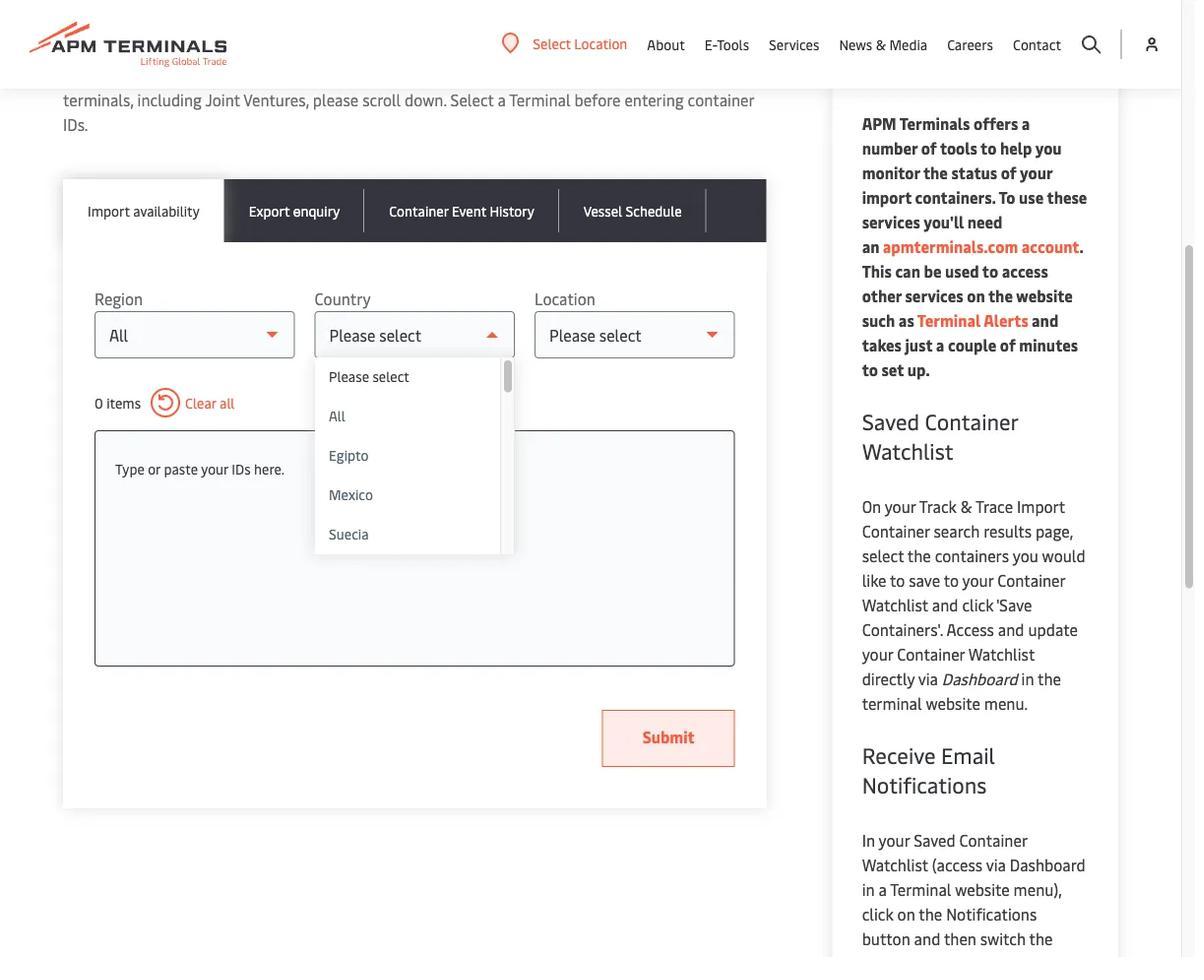 Task type: vqa. For each thing, say whether or not it's contained in the screenshot.
the top click
yes



Task type: describe. For each thing, give the bounding box(es) containing it.
before
[[575, 90, 621, 111]]

on inside in your saved container watchlist (access via dashboard in a terminal website menu), click on the notifications button and then switch the toggle switch to on. you
[[898, 904, 915, 925]]

this
[[862, 261, 892, 282]]

import availability
[[88, 201, 200, 220]]

alerts
[[984, 310, 1029, 331]]

update
[[1028, 619, 1078, 641]]

еnquiry
[[293, 201, 340, 220]]

our
[[532, 65, 556, 86]]

careers
[[947, 35, 994, 54]]

other inside the . this can be used to access other services on the website such as
[[862, 286, 902, 307]]

receive email notifications
[[862, 741, 995, 800]]

in
[[862, 830, 875, 851]]

use
[[1019, 187, 1044, 208]]

apmterminals.com
[[883, 236, 1018, 257]]

your inside apm terminals offers a number of tools to help you monitor the status of your import containers. to use these services you'll need an
[[1020, 162, 1053, 184]]

submit button
[[602, 710, 735, 768]]

tools
[[940, 138, 978, 159]]

menu.
[[984, 693, 1028, 714]]

website inside in the terminal website menu.
[[926, 693, 981, 714]]

0 horizontal spatial switch
[[911, 953, 957, 957]]

like
[[862, 570, 887, 591]]

event
[[452, 201, 486, 220]]

search
[[934, 521, 980, 542]]

containers'.
[[862, 619, 943, 641]]

and down 'save
[[998, 619, 1025, 641]]

schedule
[[626, 201, 682, 220]]

containers inside on your track & trace import container search results page, select the containers you would like to save to your container watchlist and click 'save containers'. access and update your container watchlist directly via
[[935, 545, 1009, 567]]

these
[[1047, 187, 1087, 208]]

notifications inside in your saved container watchlist (access via dashboard in a terminal website menu), click on the notifications button and then switch the toggle switch to on. you
[[946, 904, 1037, 925]]

the inside apm terminals offers a number of tools to help you monitor the status of your import containers. to use these services you'll need an
[[923, 162, 948, 184]]

allows
[[204, 65, 249, 86]]

on inside the . this can be used to access other services on the website such as
[[967, 286, 985, 307]]

clear
[[185, 394, 216, 413]]

select inside our global t&t tool allows you to check your containers located at our major terminals. for other terminals, including joint ventures, please scroll down. select a terminal before entering container ids.
[[451, 90, 494, 111]]

select inside button
[[533, 34, 571, 53]]

terminal inside in your saved container watchlist (access via dashboard in a terminal website menu), click on the notifications button and then switch the toggle switch to on. you
[[890, 879, 952, 900]]

all
[[328, 407, 345, 425]]

all
[[220, 394, 235, 413]]

on
[[862, 496, 881, 517]]

terminals.
[[604, 65, 674, 86]]

your left ids on the top
[[201, 459, 228, 478]]

terminal inside our global t&t tool allows you to check your containers located at our major terminals. for other terminals, including joint ventures, please scroll down. select a terminal before entering container ids.
[[509, 90, 571, 111]]

on your track & trace import container search results page, select the containers you would like to save to your container watchlist and click 'save containers'. access and update your container watchlist directly via
[[862, 496, 1086, 690]]

clear all button
[[151, 388, 235, 418]]

please select
[[328, 367, 409, 386]]

watchlist inside in your saved container watchlist (access via dashboard in a terminal website menu), click on the notifications button and then switch the toggle switch to on. you
[[862, 855, 928, 876]]

watchlist down access
[[969, 644, 1035, 665]]

directly
[[862, 669, 915, 690]]

just
[[905, 335, 933, 356]]

import
[[862, 187, 912, 208]]

and inside in your saved container watchlist (access via dashboard in a terminal website menu), click on the notifications button and then switch the toggle switch to on. you
[[914, 929, 941, 950]]

saved inside in your saved container watchlist (access via dashboard in a terminal website menu), click on the notifications button and then switch the toggle switch to on. you
[[914, 830, 956, 851]]

or
[[148, 459, 161, 478]]

our
[[63, 65, 88, 86]]

a inside and takes just a couple of minutes to set up.
[[936, 335, 945, 356]]

container
[[688, 90, 754, 111]]

notifications inside the receive email notifications
[[862, 770, 987, 800]]

minutes
[[1019, 335, 1078, 356]]

terminals,
[[63, 90, 134, 111]]

and inside and takes just a couple of minutes to set up.
[[1032, 310, 1059, 331]]

import inside on your track & trace import container search results page, select the containers you would like to save to your container watchlist and click 'save containers'. access and update your container watchlist directly via
[[1017, 496, 1065, 517]]

on.
[[979, 953, 1000, 957]]

a inside apm terminals offers a number of tools to help you monitor the status of your import containers. to use these services you'll need an
[[1022, 113, 1030, 134]]

egipto
[[328, 446, 368, 465]]

terminal alerts link
[[918, 310, 1029, 331]]

global
[[92, 65, 137, 86]]

of down terminals
[[921, 138, 937, 159]]

export еnquiry
[[249, 201, 340, 220]]

to right like
[[890, 570, 905, 591]]

select location
[[533, 34, 628, 53]]

container down containers'.
[[897, 644, 965, 665]]

to inside the . this can be used to access other services on the website such as
[[983, 261, 998, 282]]

0 vertical spatial dashboard
[[942, 669, 1018, 690]]

tool
[[171, 65, 200, 86]]

export
[[249, 201, 290, 220]]

of up check on the left of page
[[276, 11, 302, 48]]

our global t&t tool allows you to check your containers located at our major terminals. for other terminals, including joint ventures, please scroll down. select a terminal before entering container ids.
[[63, 65, 754, 135]]

services inside apm terminals offers a number of tools to help you monitor the status of your import containers. to use these services you'll need an
[[862, 212, 921, 233]]

click inside in your saved container watchlist (access via dashboard in a terminal website menu), click on the notifications button and then switch the toggle switch to on. you
[[862, 904, 894, 925]]

select inside the please select 'option'
[[372, 367, 409, 386]]

submit
[[643, 727, 695, 748]]

0
[[95, 394, 103, 413]]

as
[[899, 310, 914, 331]]

you inside apm terminals offers a number of tools to help you monitor the status of your import containers. to use these services you'll need an
[[1035, 138, 1062, 159]]

tab list containing import availability
[[63, 180, 767, 243]]

container down on
[[862, 521, 930, 542]]

the down menu),
[[1029, 929, 1053, 950]]

terminals
[[900, 113, 970, 134]]

.
[[1080, 236, 1084, 257]]

1 vertical spatial terminal
[[918, 310, 981, 331]]

including
[[137, 90, 202, 111]]

and takes just a couple of minutes to set up.
[[862, 310, 1078, 381]]

containers.
[[915, 187, 996, 208]]

standards
[[148, 11, 269, 48]]

you inside on your track & trace import container search results page, select the containers you would like to save to your container watchlist and click 'save containers'. access and update your container watchlist directly via
[[1013, 545, 1039, 567]]

to inside and takes just a couple of minutes to set up.
[[862, 359, 878, 381]]

1 vertical spatial location
[[535, 288, 596, 310]]

history
[[490, 201, 534, 220]]

media
[[890, 35, 928, 54]]

menu),
[[1014, 879, 1062, 900]]

type or paste your ids here.
[[115, 459, 285, 478]]

contact
[[1013, 35, 1061, 54]]

containers inside our global t&t tool allows you to check your containers located at our major terminals. for other terminals, including joint ventures, please scroll down. select a terminal before entering container ids.
[[380, 65, 454, 86]]

location inside button
[[574, 34, 628, 53]]

of inside and takes just a couple of minutes to set up.
[[1000, 335, 1016, 356]]

egipto option
[[315, 437, 500, 476]]

services inside the . this can be used to access other services on the website such as
[[905, 286, 964, 307]]

you'll
[[924, 212, 964, 233]]

be
[[924, 261, 942, 282]]

. this can be used to access other services on the website such as
[[862, 236, 1084, 331]]

couple
[[948, 335, 997, 356]]

suecia option
[[315, 515, 500, 555]]

website for via
[[955, 879, 1010, 900]]

a inside our global t&t tool allows you to check your containers located at our major terminals. for other terminals, including joint ventures, please scroll down. select a terminal before entering container ids.
[[498, 90, 506, 111]]

and down save
[[932, 595, 959, 616]]

region
[[95, 288, 143, 310]]

joint
[[205, 90, 240, 111]]

of up to at the right top
[[1001, 162, 1017, 184]]

0 vertical spatial switch
[[980, 929, 1026, 950]]



Task type: locate. For each thing, give the bounding box(es) containing it.
container up 'save
[[998, 570, 1066, 591]]

your right "in"
[[879, 830, 910, 851]]

in
[[1022, 669, 1034, 690], [862, 879, 875, 900]]

country
[[315, 288, 371, 310]]

terminal down (access
[[890, 879, 952, 900]]

0 vertical spatial location
[[574, 34, 628, 53]]

0 vertical spatial services
[[862, 212, 921, 233]]

receive
[[862, 741, 936, 770]]

access
[[1002, 261, 1048, 282]]

1 vertical spatial in
[[862, 879, 875, 900]]

container event history button
[[365, 180, 559, 243]]

the
[[923, 162, 948, 184], [989, 286, 1013, 307], [908, 545, 931, 567], [1038, 669, 1061, 690], [919, 904, 943, 925], [1029, 929, 1053, 950]]

terminal down our
[[509, 90, 571, 111]]

website down (access
[[955, 879, 1010, 900]]

1 vertical spatial via
[[986, 855, 1006, 876]]

clear all
[[185, 394, 235, 413]]

in your saved container watchlist (access via dashboard in a terminal website menu), click on the notifications button and then switch the toggle switch to on. you
[[862, 830, 1088, 957]]

your inside in your saved container watchlist (access via dashboard in a terminal website menu), click on the notifications button and then switch the toggle switch to on. you
[[879, 830, 910, 851]]

down.
[[405, 90, 447, 111]]

to inside in your saved container watchlist (access via dashboard in a terminal website menu), click on the notifications button and then switch the toggle switch to on. you
[[960, 953, 975, 957]]

monitor
[[862, 162, 920, 184]]

select down located
[[451, 90, 494, 111]]

container inside button
[[389, 201, 449, 220]]

via inside on your track & trace import container search results page, select the containers you would like to save to your container watchlist and click 'save containers'. access and update your container watchlist directly via
[[918, 669, 938, 690]]

1 vertical spatial containers
[[935, 545, 1009, 567]]

select inside on your track & trace import container search results page, select the containers you would like to save to your container watchlist and click 'save containers'. access and update your container watchlist directly via
[[862, 545, 904, 567]]

tools
[[717, 35, 749, 54]]

0 vertical spatial select
[[372, 367, 409, 386]]

help
[[1000, 138, 1032, 159]]

paste
[[164, 459, 198, 478]]

1 horizontal spatial click
[[962, 595, 994, 616]]

watchlist down "in"
[[862, 855, 928, 876]]

news & media button
[[839, 0, 928, 89]]

website inside the . this can be used to access other services on the website such as
[[1017, 286, 1073, 307]]

to down apmterminals.com account link
[[983, 261, 998, 282]]

import up page,
[[1017, 496, 1065, 517]]

container inside saved container watchlist
[[925, 407, 1018, 436]]

dashboard up menu.
[[942, 669, 1018, 690]]

please
[[328, 367, 369, 386]]

0 horizontal spatial &
[[876, 35, 886, 54]]

via inside in your saved container watchlist (access via dashboard in a terminal website menu), click on the notifications button and then switch the toggle switch to on. you
[[986, 855, 1006, 876]]

1 vertical spatial click
[[862, 904, 894, 925]]

location up major
[[574, 34, 628, 53]]

ids
[[232, 459, 251, 478]]

page,
[[1036, 521, 1073, 542]]

of down alerts on the right top of the page
[[1000, 335, 1016, 356]]

your right on
[[885, 496, 916, 517]]

your up scroll
[[345, 65, 376, 86]]

notifications up then
[[946, 904, 1037, 925]]

1 horizontal spatial via
[[986, 855, 1006, 876]]

click inside on your track & trace import container search results page, select the containers you would like to save to your container watchlist and click 'save containers'. access and update your container watchlist directly via
[[962, 595, 994, 616]]

2 vertical spatial website
[[955, 879, 1010, 900]]

website left menu.
[[926, 693, 981, 714]]

t&t
[[140, 65, 168, 86]]

saved inside saved container watchlist
[[862, 407, 920, 436]]

0 horizontal spatial click
[[862, 904, 894, 925]]

0 vertical spatial in
[[1022, 669, 1034, 690]]

0 vertical spatial saved
[[862, 407, 920, 436]]

website
[[1017, 286, 1073, 307], [926, 693, 981, 714], [955, 879, 1010, 900]]

email
[[941, 741, 995, 770]]

1 vertical spatial website
[[926, 693, 981, 714]]

you down the results
[[1013, 545, 1039, 567]]

1 horizontal spatial services
[[862, 45, 962, 83]]

list box
[[315, 358, 515, 555]]

at
[[514, 65, 528, 86]]

apm
[[862, 113, 897, 134]]

on up button at the bottom right of page
[[898, 904, 915, 925]]

tab list
[[63, 180, 767, 243]]

mexico option
[[315, 476, 500, 515]]

lifting standards of connectivity
[[63, 11, 456, 48]]

1 vertical spatial you
[[1035, 138, 1062, 159]]

1 vertical spatial services
[[905, 286, 964, 307]]

here.
[[254, 459, 285, 478]]

other up container at the top right
[[704, 65, 742, 86]]

saved down the set
[[862, 407, 920, 436]]

2 vertical spatial terminal
[[890, 879, 952, 900]]

1 horizontal spatial in
[[1022, 669, 1034, 690]]

1 vertical spatial other
[[862, 286, 902, 307]]

other
[[704, 65, 742, 86], [862, 286, 902, 307]]

location down vessel
[[535, 288, 596, 310]]

lifting
[[63, 11, 141, 48]]

1 horizontal spatial select
[[533, 34, 571, 53]]

vessel schedule
[[584, 201, 682, 220]]

terminal
[[862, 693, 922, 714]]

0 vertical spatial containers
[[380, 65, 454, 86]]

set
[[882, 359, 904, 381]]

all option
[[315, 397, 500, 437]]

1 vertical spatial notifications
[[946, 904, 1037, 925]]

account
[[1022, 236, 1080, 257]]

to left the set
[[862, 359, 878, 381]]

saved up (access
[[914, 830, 956, 851]]

services down 'personalised'
[[862, 45, 962, 83]]

news & media
[[839, 35, 928, 54]]

save
[[909, 570, 940, 591]]

0 horizontal spatial import
[[88, 201, 130, 220]]

container inside in your saved container watchlist (access via dashboard in a terminal website menu), click on the notifications button and then switch the toggle switch to on. you
[[960, 830, 1027, 851]]

0 horizontal spatial select
[[451, 90, 494, 111]]

container down up.
[[925, 407, 1018, 436]]

and
[[1032, 310, 1059, 331], [932, 595, 959, 616], [998, 619, 1025, 641], [914, 929, 941, 950]]

1 vertical spatial select
[[451, 90, 494, 111]]

watchlist up track
[[862, 437, 954, 466]]

0 items
[[95, 394, 141, 413]]

apm terminals offers a number of tools to help you monitor the status of your import containers. to use these services you'll need an
[[862, 113, 1087, 257]]

dashboard
[[942, 669, 1018, 690], [1010, 855, 1086, 876]]

e-
[[705, 35, 717, 54]]

up.
[[908, 359, 930, 381]]

0 horizontal spatial containers
[[380, 65, 454, 86]]

availability
[[133, 201, 200, 220]]

1 horizontal spatial containers
[[935, 545, 1009, 567]]

0 vertical spatial import
[[88, 201, 130, 220]]

& up search
[[961, 496, 972, 517]]

please select option
[[315, 358, 500, 397]]

dashboard inside in your saved container watchlist (access via dashboard in a terminal website menu), click on the notifications button and then switch the toggle switch to on. you
[[1010, 855, 1086, 876]]

0 horizontal spatial in
[[862, 879, 875, 900]]

services down 'import'
[[862, 212, 921, 233]]

1 horizontal spatial &
[[961, 496, 972, 517]]

select location button
[[502, 32, 628, 54]]

your up directly
[[862, 644, 893, 665]]

0 horizontal spatial services
[[769, 35, 820, 54]]

website down access
[[1017, 286, 1073, 307]]

1 vertical spatial on
[[898, 904, 915, 925]]

0 vertical spatial terminal
[[509, 90, 571, 111]]

the up containers.
[[923, 162, 948, 184]]

container up (access
[[960, 830, 1027, 851]]

connectivity
[[309, 11, 456, 48]]

in inside in the terminal website menu.
[[1022, 669, 1034, 690]]

& inside dropdown button
[[876, 35, 886, 54]]

1 vertical spatial select
[[862, 545, 904, 567]]

the inside in the terminal website menu.
[[1038, 669, 1061, 690]]

watchlist up containers'.
[[862, 595, 928, 616]]

watchlist inside saved container watchlist
[[862, 437, 954, 466]]

terminal alerts
[[918, 310, 1029, 331]]

the inside the . this can be used to access other services on the website such as
[[989, 286, 1013, 307]]

contact button
[[1013, 0, 1061, 89]]

the up save
[[908, 545, 931, 567]]

services inside 'personalised services'
[[862, 45, 962, 83]]

results
[[984, 521, 1032, 542]]

watchlist
[[862, 437, 954, 466], [862, 595, 928, 616], [969, 644, 1035, 665], [862, 855, 928, 876]]

and up minutes
[[1032, 310, 1059, 331]]

list box containing please select
[[315, 358, 515, 555]]

your up access
[[963, 570, 994, 591]]

container event history
[[389, 201, 534, 220]]

0 vertical spatial you
[[252, 65, 278, 86]]

you right "help"
[[1035, 138, 1062, 159]]

import left availability
[[88, 201, 130, 220]]

2 vertical spatial you
[[1013, 545, 1039, 567]]

containers
[[380, 65, 454, 86], [935, 545, 1009, 567]]

via right directly
[[918, 669, 938, 690]]

a up button at the bottom right of page
[[879, 879, 887, 900]]

1 vertical spatial &
[[961, 496, 972, 517]]

to
[[999, 187, 1016, 208]]

0 horizontal spatial on
[[898, 904, 915, 925]]

of
[[276, 11, 302, 48], [921, 138, 937, 159], [1001, 162, 1017, 184], [1000, 335, 1016, 356]]

1 vertical spatial dashboard
[[1010, 855, 1086, 876]]

a up "help"
[[1022, 113, 1030, 134]]

a down located
[[498, 90, 506, 111]]

location
[[574, 34, 628, 53], [535, 288, 596, 310]]

a inside in your saved container watchlist (access via dashboard in a terminal website menu), click on the notifications button and then switch the toggle switch to on. you
[[879, 879, 887, 900]]

to inside our global t&t tool allows you to check your containers located at our major terminals. for other terminals, including joint ventures, please scroll down. select a terminal before entering container ids.
[[282, 65, 297, 86]]

containers down search
[[935, 545, 1009, 567]]

about button
[[647, 0, 685, 89]]

would
[[1042, 545, 1086, 567]]

click up button at the bottom right of page
[[862, 904, 894, 925]]

on up "terminal alerts"
[[967, 286, 985, 307]]

and left then
[[914, 929, 941, 950]]

switch down then
[[911, 953, 957, 957]]

1 vertical spatial switch
[[911, 953, 957, 957]]

your inside our global t&t tool allows you to check your containers located at our major terminals. for other terminals, including joint ventures, please scroll down. select a terminal before entering container ids.
[[345, 65, 376, 86]]

services right 'tools' on the top of the page
[[769, 35, 820, 54]]

a
[[498, 90, 506, 111], [1022, 113, 1030, 134], [936, 335, 945, 356], [879, 879, 887, 900]]

0 vertical spatial on
[[967, 286, 985, 307]]

1 horizontal spatial select
[[862, 545, 904, 567]]

the up alerts on the right top of the page
[[989, 286, 1013, 307]]

located
[[458, 65, 510, 86]]

in up menu.
[[1022, 669, 1034, 690]]

you inside our global t&t tool allows you to check your containers located at our major terminals. for other terminals, including joint ventures, please scroll down. select a terminal before entering container ids.
[[252, 65, 278, 86]]

toggle
[[862, 953, 907, 957]]

0 horizontal spatial other
[[704, 65, 742, 86]]

in down "in"
[[862, 879, 875, 900]]

1 vertical spatial saved
[[914, 830, 956, 851]]

in the terminal website menu.
[[862, 669, 1061, 714]]

select right please
[[372, 367, 409, 386]]

container left the event
[[389, 201, 449, 220]]

then
[[944, 929, 977, 950]]

switch up on.
[[980, 929, 1026, 950]]

0 vertical spatial website
[[1017, 286, 1073, 307]]

services down be
[[905, 286, 964, 307]]

to up ventures,
[[282, 65, 297, 86]]

1 vertical spatial import
[[1017, 496, 1065, 517]]

via
[[918, 669, 938, 690], [986, 855, 1006, 876]]

the down (access
[[919, 904, 943, 925]]

type
[[115, 459, 145, 478]]

for
[[678, 65, 701, 86]]

your up use
[[1020, 162, 1053, 184]]

items
[[106, 394, 141, 413]]

the down update
[[1038, 669, 1061, 690]]

0 vertical spatial click
[[962, 595, 994, 616]]

0 vertical spatial via
[[918, 669, 938, 690]]

mexico
[[328, 485, 373, 504]]

click up access
[[962, 595, 994, 616]]

1 horizontal spatial import
[[1017, 496, 1065, 517]]

website for access
[[1017, 286, 1073, 307]]

terminal up couple
[[918, 310, 981, 331]]

you up ventures,
[[252, 65, 278, 86]]

apmterminals.com account link
[[880, 236, 1080, 257]]

to inside apm terminals offers a number of tools to help you monitor the status of your import containers. to use these services you'll need an
[[981, 138, 997, 159]]

to down offers on the top of page
[[981, 138, 997, 159]]

import availability button
[[63, 180, 224, 243]]

other up such
[[862, 286, 902, 307]]

about
[[647, 35, 685, 54]]

to down then
[[960, 953, 975, 957]]

services
[[769, 35, 820, 54], [862, 45, 962, 83]]

access
[[947, 619, 994, 641]]

vessel
[[584, 201, 622, 220]]

the inside on your track & trace import container search results page, select the containers you would like to save to your container watchlist and click 'save containers'. access and update your container watchlist directly via
[[908, 545, 931, 567]]

1 horizontal spatial switch
[[980, 929, 1026, 950]]

dashboard up menu),
[[1010, 855, 1086, 876]]

& inside on your track & trace import container search results page, select the containers you would like to save to your container watchlist and click 'save containers'. access and update your container watchlist directly via
[[961, 496, 972, 517]]

a right just
[[936, 335, 945, 356]]

'save
[[997, 595, 1032, 616]]

1 horizontal spatial other
[[862, 286, 902, 307]]

news
[[839, 35, 873, 54]]

0 vertical spatial notifications
[[862, 770, 987, 800]]

0 vertical spatial other
[[704, 65, 742, 86]]

0 vertical spatial select
[[533, 34, 571, 53]]

select up our
[[533, 34, 571, 53]]

offers
[[974, 113, 1018, 134]]

(access
[[932, 855, 983, 876]]

select
[[372, 367, 409, 386], [862, 545, 904, 567]]

0 horizontal spatial select
[[372, 367, 409, 386]]

notifications down receive
[[862, 770, 987, 800]]

to right save
[[944, 570, 959, 591]]

& right news
[[876, 35, 886, 54]]

0 vertical spatial &
[[876, 35, 886, 54]]

containers up down. at the left of the page
[[380, 65, 454, 86]]

1 horizontal spatial on
[[967, 286, 985, 307]]

via right (access
[[986, 855, 1006, 876]]

vessel schedule button
[[559, 180, 707, 243]]

website inside in your saved container watchlist (access via dashboard in a terminal website menu), click on the notifications button and then switch the toggle switch to on. you
[[955, 879, 1010, 900]]

0 horizontal spatial via
[[918, 669, 938, 690]]

takes
[[862, 335, 902, 356]]

please
[[313, 90, 359, 111]]

import inside button
[[88, 201, 130, 220]]

other inside our global t&t tool allows you to check your containers located at our major terminals. for other terminals, including joint ventures, please scroll down. select a terminal before entering container ids.
[[704, 65, 742, 86]]

select up like
[[862, 545, 904, 567]]

in inside in your saved container watchlist (access via dashboard in a terminal website menu), click on the notifications button and then switch the toggle switch to on. you
[[862, 879, 875, 900]]

scroll
[[363, 90, 401, 111]]

container
[[389, 201, 449, 220], [925, 407, 1018, 436], [862, 521, 930, 542], [998, 570, 1066, 591], [897, 644, 965, 665], [960, 830, 1027, 851]]



